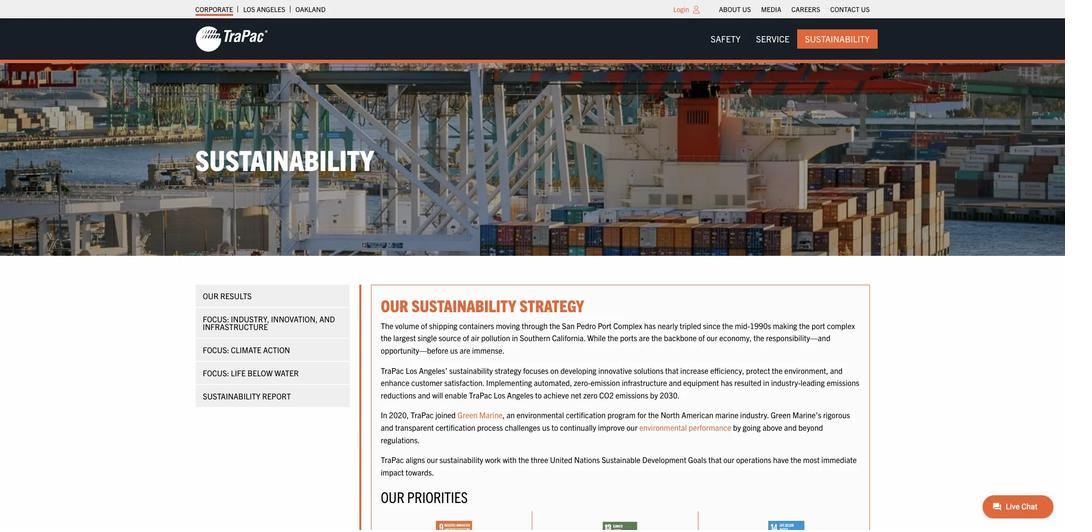 Task type: describe. For each thing, give the bounding box(es) containing it.
efficiency,
[[711, 366, 745, 375]]

enhance
[[381, 378, 410, 388]]

safety
[[711, 33, 741, 44]]

contact
[[831, 5, 860, 13]]

rigorous
[[824, 410, 851, 420]]

port
[[598, 321, 612, 331]]

careers
[[792, 5, 821, 13]]

shipping
[[429, 321, 458, 331]]

for
[[638, 410, 647, 420]]

and inside , an environmental certification program for the north american marine industry.  green marine's rigorous and transparent certification process challenges us to continually improve our
[[381, 423, 394, 432]]

menu bar containing safety
[[704, 29, 878, 49]]

the up the responsibility—and
[[800, 321, 810, 331]]

immense.
[[472, 346, 505, 355]]

marine
[[716, 410, 739, 420]]

infrastructure
[[203, 322, 268, 331]]

in 2020, trapac joined green marine
[[381, 410, 503, 420]]

industry-
[[772, 378, 801, 388]]

beyond
[[799, 423, 824, 432]]

1 horizontal spatial are
[[639, 333, 650, 343]]

port
[[812, 321, 826, 331]]

priorities
[[408, 488, 468, 506]]

climate
[[231, 345, 261, 355]]

developing
[[561, 366, 597, 375]]

media link
[[762, 2, 782, 16]]

process
[[478, 423, 503, 432]]

north
[[661, 410, 680, 420]]

sustainable
[[602, 455, 641, 465]]

our results
[[203, 291, 252, 301]]

net
[[571, 390, 582, 400]]

1 vertical spatial emissions
[[616, 390, 649, 400]]

results
[[220, 291, 252, 301]]

action
[[263, 345, 290, 355]]

that inside trapac los angeles' sustainability strategy focuses on developing innovative solutions that increase efficiency, protect the environment, and enhance customer satisfaction. implementing automated, zero-emission infrastructure and equipment has resulted in industry-leading emissions reductions and will enable trapac los angeles to achieve net zero co2 emissions by 2030.
[[666, 366, 679, 375]]

, an environmental certification program for the north american marine industry.  green marine's rigorous and transparent certification process challenges us to continually improve our
[[381, 410, 851, 432]]

focus: industry, innovation, and infrastructure link
[[195, 308, 350, 338]]

focus: for focus: climate action
[[203, 345, 229, 355]]

increase
[[681, 366, 709, 375]]

satisfaction.
[[445, 378, 485, 388]]

united
[[550, 455, 573, 465]]

the up economy,
[[723, 321, 734, 331]]

have
[[774, 455, 789, 465]]

and up 2030.
[[669, 378, 682, 388]]

emission
[[591, 378, 620, 388]]

water
[[274, 368, 299, 378]]

2020,
[[389, 410, 409, 420]]

login
[[674, 5, 690, 13]]

sustainability for angeles'
[[450, 366, 493, 375]]

login link
[[674, 5, 690, 13]]

our for our priorities
[[381, 488, 405, 506]]

our inside the volume of shipping containers moving through the san pedro port complex has nearly tripled since the mid-1990s making the port complex the largest single source of air pollution in southern california. while the ports are the backbone of our economy, the responsibility—and opportunity—before us are immense.
[[707, 333, 718, 343]]

will
[[433, 390, 443, 400]]

contact us
[[831, 5, 870, 13]]

us for about us
[[743, 5, 752, 13]]

focus: for focus: life below water
[[203, 368, 229, 378]]

volume
[[395, 321, 419, 331]]

service
[[757, 33, 790, 44]]

above
[[763, 423, 783, 432]]

aligns
[[406, 455, 425, 465]]

focuses
[[523, 366, 549, 375]]

oakland
[[296, 5, 326, 13]]

contact us link
[[831, 2, 870, 16]]

about us
[[720, 5, 752, 13]]

the down nearly
[[652, 333, 663, 343]]

our inside , an environmental certification program for the north american marine industry.  green marine's rigorous and transparent certification process challenges us to continually improve our
[[627, 423, 638, 432]]

nations
[[575, 455, 600, 465]]

0 horizontal spatial of
[[421, 321, 428, 331]]

trapac up "transparent"
[[411, 410, 434, 420]]

0 horizontal spatial sustainability
[[203, 391, 260, 401]]

reductions
[[381, 390, 416, 400]]

transparent
[[395, 423, 434, 432]]

enable
[[445, 390, 468, 400]]

sustainability report link
[[195, 385, 350, 407]]

service link
[[749, 29, 798, 49]]

our left operations
[[724, 455, 735, 465]]

pollution
[[482, 333, 511, 343]]

and down customer on the bottom
[[418, 390, 431, 400]]

and
[[319, 314, 335, 324]]

us inside the volume of shipping containers moving through the san pedro port complex has nearly tripled since the mid-1990s making the port complex the largest single source of air pollution in southern california. while the ports are the backbone of our economy, the responsibility—and opportunity—before us are immense.
[[450, 346, 458, 355]]

containers
[[460, 321, 494, 331]]

has inside trapac los angeles' sustainability strategy focuses on developing innovative solutions that increase efficiency, protect the environment, and enhance customer satisfaction. implementing automated, zero-emission infrastructure and equipment has resulted in industry-leading emissions reductions and will enable trapac los angeles to achieve net zero co2 emissions by 2030.
[[721, 378, 733, 388]]

0 vertical spatial angeles
[[257, 5, 286, 13]]

equipment
[[684, 378, 720, 388]]

strategy
[[495, 366, 522, 375]]

by inside trapac los angeles' sustainability strategy focuses on developing innovative solutions that increase efficiency, protect the environment, and enhance customer satisfaction. implementing automated, zero-emission infrastructure and equipment has resulted in industry-leading emissions reductions and will enable trapac los angeles to achieve net zero co2 emissions by 2030.
[[651, 390, 658, 400]]

industry.
[[741, 410, 770, 420]]

the down the port
[[608, 333, 619, 343]]

media
[[762, 5, 782, 13]]

sustainability report
[[203, 391, 291, 401]]

0 vertical spatial emissions
[[827, 378, 860, 388]]

that inside trapac aligns our sustainability work with the three united nations sustainable development goals that our operations have the most immediate impact towards.
[[709, 455, 722, 465]]

focus: climate action link
[[195, 339, 350, 361]]

the volume of shipping containers moving through the san pedro port complex has nearly tripled since the mid-1990s making the port complex the largest single source of air pollution in southern california. while the ports are the backbone of our economy, the responsibility—and opportunity—before us are immense.
[[381, 321, 856, 355]]

green inside , an environmental certification program for the north american marine industry.  green marine's rigorous and transparent certification process challenges us to continually improve our
[[771, 410, 791, 420]]

2 horizontal spatial of
[[699, 333, 705, 343]]

menu bar containing about us
[[714, 2, 875, 16]]



Task type: vqa. For each thing, say whether or not it's contained in the screenshot.
resources
no



Task type: locate. For each thing, give the bounding box(es) containing it.
menu bar down careers link
[[704, 29, 878, 49]]

that right goals
[[709, 455, 722, 465]]

0 vertical spatial in
[[512, 333, 518, 343]]

1 horizontal spatial environmental
[[640, 423, 687, 432]]

our down 'for'
[[627, 423, 638, 432]]

the inside trapac los angeles' sustainability strategy focuses on developing innovative solutions that increase efficiency, protect the environment, and enhance customer satisfaction. implementing automated, zero-emission infrastructure and equipment has resulted in industry-leading emissions reductions and will enable trapac los angeles to achieve net zero co2 emissions by 2030.
[[772, 366, 783, 375]]

in inside trapac los angeles' sustainability strategy focuses on developing innovative solutions that increase efficiency, protect the environment, and enhance customer satisfaction. implementing automated, zero-emission infrastructure and equipment has resulted in industry-leading emissions reductions and will enable trapac los angeles to achieve net zero co2 emissions by 2030.
[[764, 378, 770, 388]]

zero-
[[574, 378, 591, 388]]

0 horizontal spatial to
[[536, 390, 542, 400]]

0 horizontal spatial environmental
[[517, 410, 564, 420]]

1 horizontal spatial of
[[463, 333, 470, 343]]

our right aligns
[[427, 455, 438, 465]]

1 vertical spatial has
[[721, 378, 733, 388]]

pedro
[[577, 321, 596, 331]]

customer
[[412, 378, 443, 388]]

trapac inside trapac aligns our sustainability work with the three united nations sustainable development goals that our operations have the most immediate impact towards.
[[381, 455, 404, 465]]

mid-
[[735, 321, 751, 331]]

leading
[[801, 378, 825, 388]]

certification
[[566, 410, 606, 420], [436, 423, 476, 432]]

of
[[421, 321, 428, 331], [463, 333, 470, 343], [699, 333, 705, 343]]

0 horizontal spatial us
[[450, 346, 458, 355]]

0 vertical spatial to
[[536, 390, 542, 400]]

us right the challenges
[[543, 423, 550, 432]]

0 vertical spatial sustainability
[[450, 366, 493, 375]]

on
[[551, 366, 559, 375]]

1 horizontal spatial us
[[543, 423, 550, 432]]

angeles
[[257, 5, 286, 13], [507, 390, 534, 400]]

our down impact
[[381, 488, 405, 506]]

0 vertical spatial us
[[450, 346, 458, 355]]

menu bar
[[714, 2, 875, 16], [704, 29, 878, 49]]

by down "infrastructure"
[[651, 390, 658, 400]]

,
[[503, 410, 505, 420]]

has left nearly
[[645, 321, 656, 331]]

in down the moving
[[512, 333, 518, 343]]

1 horizontal spatial has
[[721, 378, 733, 388]]

1 vertical spatial environmental
[[640, 423, 687, 432]]

2 focus: from the top
[[203, 345, 229, 355]]

environmental performance
[[640, 423, 732, 432]]

1 vertical spatial in
[[764, 378, 770, 388]]

the up industry-
[[772, 366, 783, 375]]

resulted
[[735, 378, 762, 388]]

nearly
[[658, 321, 678, 331]]

trapac up enhance
[[381, 366, 404, 375]]

and
[[831, 366, 843, 375], [669, 378, 682, 388], [418, 390, 431, 400], [381, 423, 394, 432], [785, 423, 797, 432]]

our
[[707, 333, 718, 343], [627, 423, 638, 432], [427, 455, 438, 465], [724, 455, 735, 465]]

1 vertical spatial sustainability
[[195, 142, 374, 177]]

0 horizontal spatial green
[[458, 410, 478, 420]]

sustainability up satisfaction.
[[450, 366, 493, 375]]

program
[[608, 410, 636, 420]]

angeles left oakland
[[257, 5, 286, 13]]

our left results
[[203, 291, 218, 301]]

of down since
[[699, 333, 705, 343]]

1 horizontal spatial los
[[406, 366, 417, 375]]

0 horizontal spatial in
[[512, 333, 518, 343]]

that left increase
[[666, 366, 679, 375]]

green right "joined"
[[458, 410, 478, 420]]

towards.
[[406, 467, 434, 477]]

economy,
[[720, 333, 752, 343]]

us for contact us
[[862, 5, 870, 13]]

2 vertical spatial focus:
[[203, 368, 229, 378]]

performance
[[689, 423, 732, 432]]

has inside the volume of shipping containers moving through the san pedro port complex has nearly tripled since the mid-1990s making the port complex the largest single source of air pollution in southern california. while the ports are the backbone of our economy, the responsibility—and opportunity—before us are immense.
[[645, 321, 656, 331]]

tripled
[[680, 321, 702, 331]]

our for our results
[[203, 291, 218, 301]]

0 horizontal spatial has
[[645, 321, 656, 331]]

1 vertical spatial us
[[543, 423, 550, 432]]

about us link
[[720, 2, 752, 16]]

0 vertical spatial sustainability
[[806, 33, 870, 44]]

1 vertical spatial are
[[460, 346, 471, 355]]

san
[[562, 321, 575, 331]]

goals
[[689, 455, 707, 465]]

1 vertical spatial sustainability
[[440, 455, 484, 465]]

1 vertical spatial focus:
[[203, 345, 229, 355]]

2 green from the left
[[771, 410, 791, 420]]

0 horizontal spatial sustainability
[[195, 142, 374, 177]]

sustainability inside trapac los angeles' sustainability strategy focuses on developing innovative solutions that increase efficiency, protect the environment, and enhance customer satisfaction. implementing automated, zero-emission infrastructure and equipment has resulted in industry-leading emissions reductions and will enable trapac los angeles to achieve net zero co2 emissions by 2030.
[[450, 366, 493, 375]]

sustainability inside sustainability 'link'
[[806, 33, 870, 44]]

1 vertical spatial menu bar
[[704, 29, 878, 49]]

through
[[522, 321, 548, 331]]

co2
[[600, 390, 614, 400]]

1 horizontal spatial that
[[709, 455, 722, 465]]

has down efficiency,
[[721, 378, 733, 388]]

impact
[[381, 467, 404, 477]]

southern
[[520, 333, 551, 343]]

angeles down implementing
[[507, 390, 534, 400]]

1 vertical spatial by
[[734, 423, 741, 432]]

the inside , an environmental certification program for the north american marine industry.  green marine's rigorous and transparent certification process challenges us to continually improve our
[[649, 410, 659, 420]]

to inside trapac los angeles' sustainability strategy focuses on developing innovative solutions that increase efficiency, protect the environment, and enhance customer satisfaction. implementing automated, zero-emission infrastructure and equipment has resulted in industry-leading emissions reductions and will enable trapac los angeles to achieve net zero co2 emissions by 2030.
[[536, 390, 542, 400]]

an
[[507, 410, 515, 420]]

responsibility—and
[[767, 333, 831, 343]]

air
[[471, 333, 480, 343]]

of left air
[[463, 333, 470, 343]]

in down protect on the right of page
[[764, 378, 770, 388]]

safety link
[[704, 29, 749, 49]]

emissions right 'leading'
[[827, 378, 860, 388]]

green up above
[[771, 410, 791, 420]]

0 vertical spatial environmental
[[517, 410, 564, 420]]

1 vertical spatial sustainability
[[203, 391, 260, 401]]

innovative
[[599, 366, 633, 375]]

0 vertical spatial are
[[639, 333, 650, 343]]

sustainability
[[412, 295, 517, 316], [203, 391, 260, 401]]

the right have
[[791, 455, 802, 465]]

in
[[512, 333, 518, 343], [764, 378, 770, 388]]

and right environment,
[[831, 366, 843, 375]]

our down since
[[707, 333, 718, 343]]

emissions
[[827, 378, 860, 388], [616, 390, 649, 400]]

of up single
[[421, 321, 428, 331]]

to left continually
[[552, 423, 559, 432]]

1 green from the left
[[458, 410, 478, 420]]

sustainability inside trapac aligns our sustainability work with the three united nations sustainable development goals that our operations have the most immediate impact towards.
[[440, 455, 484, 465]]

and down in
[[381, 423, 394, 432]]

us inside , an environmental certification program for the north american marine industry.  green marine's rigorous and transparent certification process challenges us to continually improve our
[[543, 423, 550, 432]]

0 horizontal spatial emissions
[[616, 390, 649, 400]]

sustainability down 'life'
[[203, 391, 260, 401]]

us right contact
[[862, 5, 870, 13]]

marine
[[480, 410, 503, 420]]

0 vertical spatial los
[[243, 5, 255, 13]]

1 vertical spatial los
[[406, 366, 417, 375]]

1 us from the left
[[743, 5, 752, 13]]

0 vertical spatial by
[[651, 390, 658, 400]]

the right with
[[519, 455, 529, 465]]

automated,
[[534, 378, 572, 388]]

0 horizontal spatial are
[[460, 346, 471, 355]]

emissions down "infrastructure"
[[616, 390, 649, 400]]

has
[[645, 321, 656, 331], [721, 378, 733, 388]]

1 vertical spatial that
[[709, 455, 722, 465]]

our priorities
[[381, 488, 468, 506]]

los up customer on the bottom
[[406, 366, 417, 375]]

us down source
[[450, 346, 458, 355]]

trapac aligns our sustainability work with the three united nations sustainable development goals that our operations have the most immediate impact towards.
[[381, 455, 857, 477]]

0 vertical spatial has
[[645, 321, 656, 331]]

by left 'going'
[[734, 423, 741, 432]]

our for our sustainability strategy
[[381, 295, 409, 316]]

corporate link
[[195, 2, 233, 16]]

1 horizontal spatial certification
[[566, 410, 606, 420]]

sustainability menu item
[[798, 29, 878, 49]]

0 horizontal spatial certification
[[436, 423, 476, 432]]

challenges
[[505, 423, 541, 432]]

2030.
[[660, 390, 680, 400]]

by going above and beyond regulations.
[[381, 423, 824, 445]]

1 horizontal spatial green
[[771, 410, 791, 420]]

1 vertical spatial to
[[552, 423, 559, 432]]

innovation,
[[271, 314, 318, 324]]

1 horizontal spatial in
[[764, 378, 770, 388]]

los down implementing
[[494, 390, 506, 400]]

solutions
[[634, 366, 664, 375]]

1 focus: from the top
[[203, 314, 229, 324]]

1 horizontal spatial angeles
[[507, 390, 534, 400]]

0 vertical spatial menu bar
[[714, 2, 875, 16]]

regulations.
[[381, 435, 420, 445]]

0 horizontal spatial angeles
[[257, 5, 286, 13]]

marine's
[[793, 410, 822, 420]]

source
[[439, 333, 461, 343]]

the left the san
[[550, 321, 561, 331]]

the
[[381, 321, 394, 331]]

environmental down north
[[640, 423, 687, 432]]

are right 'ports'
[[639, 333, 650, 343]]

los angeles link
[[243, 2, 286, 16]]

since
[[704, 321, 721, 331]]

our up "the"
[[381, 295, 409, 316]]

1 horizontal spatial us
[[862, 5, 870, 13]]

1 horizontal spatial by
[[734, 423, 741, 432]]

below
[[247, 368, 273, 378]]

0 horizontal spatial los
[[243, 5, 255, 13]]

2 horizontal spatial los
[[494, 390, 506, 400]]

opportunity—before
[[381, 346, 449, 355]]

0 horizontal spatial that
[[666, 366, 679, 375]]

most
[[804, 455, 820, 465]]

green marine link
[[458, 410, 503, 420]]

certification up continually
[[566, 410, 606, 420]]

1 horizontal spatial to
[[552, 423, 559, 432]]

0 vertical spatial that
[[666, 366, 679, 375]]

three
[[531, 455, 549, 465]]

by inside "by going above and beyond regulations."
[[734, 423, 741, 432]]

1 horizontal spatial emissions
[[827, 378, 860, 388]]

corporate
[[195, 5, 233, 13]]

us right about at the top right of the page
[[743, 5, 752, 13]]

focus: down our results
[[203, 314, 229, 324]]

industry,
[[231, 314, 269, 324]]

0 vertical spatial sustainability
[[412, 295, 517, 316]]

light image
[[693, 6, 700, 13]]

complex
[[828, 321, 856, 331]]

corporate image
[[195, 26, 268, 53]]

complex
[[614, 321, 643, 331]]

focus: left 'life'
[[203, 368, 229, 378]]

trapac up impact
[[381, 455, 404, 465]]

angeles inside trapac los angeles' sustainability strategy focuses on developing innovative solutions that increase efficiency, protect the environment, and enhance customer satisfaction. implementing automated, zero-emission infrastructure and equipment has resulted in industry-leading emissions reductions and will enable trapac los angeles to achieve net zero co2 emissions by 2030.
[[507, 390, 534, 400]]

3 focus: from the top
[[203, 368, 229, 378]]

single
[[418, 333, 437, 343]]

strategy
[[520, 295, 584, 316]]

trapac up green marine link
[[469, 390, 492, 400]]

to inside , an environmental certification program for the north american marine industry.  green marine's rigorous and transparent certification process challenges us to continually improve our
[[552, 423, 559, 432]]

our results link
[[195, 285, 350, 307]]

backbone
[[664, 333, 697, 343]]

the right 'for'
[[649, 410, 659, 420]]

sustainability link
[[798, 29, 878, 49]]

los up corporate image
[[243, 5, 255, 13]]

focus: inside focus: industry, innovation, and infrastructure
[[203, 314, 229, 324]]

sustainability
[[806, 33, 870, 44], [195, 142, 374, 177]]

2 vertical spatial los
[[494, 390, 506, 400]]

los angeles
[[243, 5, 286, 13]]

sustainability left the work
[[440, 455, 484, 465]]

in inside the volume of shipping containers moving through the san pedro port complex has nearly tripled since the mid-1990s making the port complex the largest single source of air pollution in southern california. while the ports are the backbone of our economy, the responsibility—and opportunity—before us are immense.
[[512, 333, 518, 343]]

immediate
[[822, 455, 857, 465]]

the down the 1990s
[[754, 333, 765, 343]]

to left achieve
[[536, 390, 542, 400]]

focus: left climate
[[203, 345, 229, 355]]

and inside "by going above and beyond regulations."
[[785, 423, 797, 432]]

sustainability up the containers
[[412, 295, 517, 316]]

focus: climate action
[[203, 345, 290, 355]]

american
[[682, 410, 714, 420]]

implementing
[[486, 378, 532, 388]]

menu bar up service
[[714, 2, 875, 16]]

1 horizontal spatial sustainability
[[806, 33, 870, 44]]

joined
[[436, 410, 456, 420]]

0 horizontal spatial by
[[651, 390, 658, 400]]

0 horizontal spatial us
[[743, 5, 752, 13]]

the down "the"
[[381, 333, 392, 343]]

2 us from the left
[[862, 5, 870, 13]]

and right above
[[785, 423, 797, 432]]

achieve
[[544, 390, 569, 400]]

1 horizontal spatial sustainability
[[412, 295, 517, 316]]

sustainability for our
[[440, 455, 484, 465]]

certification down "joined"
[[436, 423, 476, 432]]

are down source
[[460, 346, 471, 355]]

1 vertical spatial certification
[[436, 423, 476, 432]]

environmental performance link
[[640, 423, 732, 432]]

0 vertical spatial focus:
[[203, 314, 229, 324]]

improve
[[598, 423, 625, 432]]

environmental up the challenges
[[517, 410, 564, 420]]

0 vertical spatial certification
[[566, 410, 606, 420]]

1 vertical spatial angeles
[[507, 390, 534, 400]]

focus: for focus: industry, innovation, and infrastructure
[[203, 314, 229, 324]]

environmental inside , an environmental certification program for the north american marine industry.  green marine's rigorous and transparent certification process challenges us to continually improve our
[[517, 410, 564, 420]]



